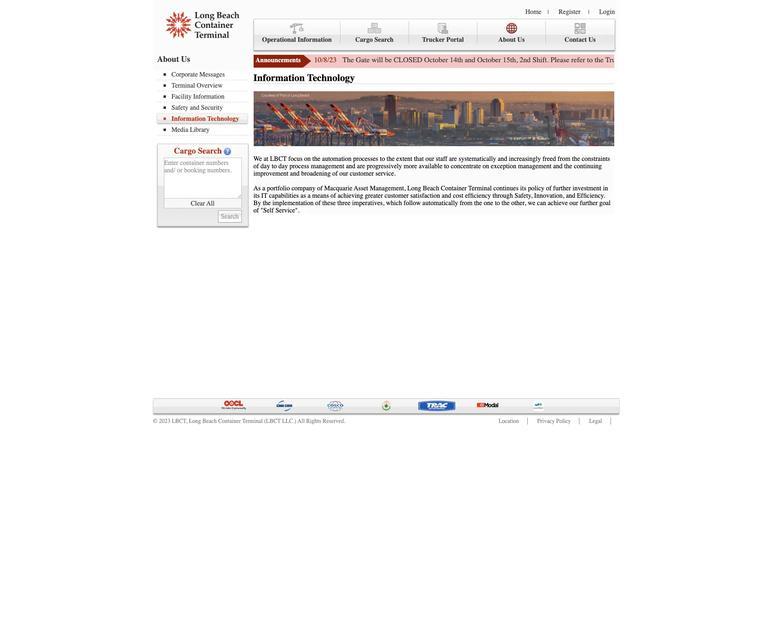 Task type: describe. For each thing, give the bounding box(es) containing it.
cargo search link
[[341, 21, 409, 44]]

these
[[322, 199, 336, 207]]

2 | from the left
[[588, 9, 590, 16]]

home
[[526, 8, 542, 16]]

contact
[[565, 36, 587, 43]]

register
[[559, 8, 581, 16]]

of left at
[[254, 163, 259, 170]]

menu bar containing corporate messages
[[157, 70, 251, 136]]

investment
[[573, 185, 602, 192]]

login
[[599, 8, 615, 16]]

continues
[[494, 185, 519, 192]]

media library link
[[163, 126, 247, 134]]

terminal inside as a portfolio company of macquarie asset management, long beach container terminal continues its policy of further investment in its it capabilities as a means of achieving greater customer satisfaction and cost efficiency through safety, innovation, and efficiency​. by the implementation of these three imperatives, which follow automatically from the one to the other, we can achieve our further goal of "self service".​​
[[468, 185, 492, 192]]

it
[[261, 192, 268, 199]]

facility
[[172, 93, 192, 100]]

be
[[385, 55, 392, 64]]

more
[[404, 163, 417, 170]]

hours
[[641, 55, 659, 64]]

the left truck
[[595, 55, 604, 64]]

0 horizontal spatial are
[[357, 163, 365, 170]]

0 vertical spatial our
[[426, 155, 434, 163]]

trucker portal link
[[409, 21, 478, 44]]

of right means
[[331, 192, 336, 199]]

goal
[[600, 199, 611, 207]]

0 horizontal spatial about
[[157, 55, 179, 64]]

0 horizontal spatial about us
[[157, 55, 190, 64]]

1 october from the left
[[424, 55, 448, 64]]

shift.
[[533, 55, 549, 64]]

0 horizontal spatial cargo search
[[174, 146, 222, 156]]

0 horizontal spatial a
[[262, 185, 265, 192]]

of left these
[[315, 199, 321, 207]]

safety
[[172, 104, 188, 112]]

privacy policy link
[[537, 418, 571, 425]]

one
[[484, 199, 493, 207]]

privacy policy
[[537, 418, 571, 425]]

1 horizontal spatial are
[[449, 155, 457, 163]]

overview
[[197, 82, 223, 89]]

10/8/23 the gate will be closed october 14th and october 15th, 2nd shift. please refer to the truck gate hours web page for further gate details for th
[[314, 55, 772, 64]]

llc.)
[[282, 418, 296, 425]]

information down safety
[[172, 115, 206, 123]]

the left constraints
[[572, 155, 580, 163]]

contact us
[[565, 36, 596, 43]]

focus
[[288, 155, 303, 163]]

15th,
[[503, 55, 518, 64]]

policy
[[556, 418, 571, 425]]

2 day from the left
[[279, 163, 288, 170]]

that
[[414, 155, 424, 163]]

menu bar containing operational information
[[254, 19, 615, 50]]

of down the broadening
[[317, 185, 323, 192]]

of right the policy on the top right
[[546, 185, 552, 192]]

10/8/23
[[314, 55, 337, 64]]

capabilities
[[269, 192, 299, 199]]

customer inside as a portfolio company of macquarie asset management, long beach container terminal continues its policy of further investment in its it capabilities as a means of achieving greater customer satisfaction and cost efficiency through safety, innovation, and efficiency​. by the implementation of these three imperatives, which follow automatically from the one to the other, we can achieve our further goal of "self service".​​
[[385, 192, 409, 199]]

to right "available"
[[444, 163, 449, 170]]

from inside as a portfolio company of macquarie asset management, long beach container terminal continues its policy of further investment in its it capabilities as a means of achieving greater customer satisfaction and cost efficiency through safety, innovation, and efficiency​. by the implementation of these three imperatives, which follow automatically from the one to the other, we can achieve our further goal of "self service".​​
[[460, 199, 473, 207]]

information down announcements
[[254, 72, 305, 84]]

increasingly
[[509, 155, 541, 163]]

by
[[254, 199, 261, 207]]

and left cost
[[442, 192, 451, 199]]

1 horizontal spatial a
[[308, 192, 311, 199]]

messages
[[199, 71, 225, 78]]

us for about us "link"
[[518, 36, 525, 43]]

imperatives,
[[352, 199, 385, 207]]

2 vertical spatial further
[[580, 199, 598, 207]]

0 horizontal spatial beach
[[202, 418, 217, 425]]

the left continuing on the right of page
[[564, 163, 572, 170]]

cargo search inside menu bar
[[355, 36, 394, 43]]

the
[[343, 55, 354, 64]]

please
[[551, 55, 570, 64]]

achieve
[[548, 199, 568, 207]]

0 horizontal spatial container
[[218, 418, 241, 425]]

0 horizontal spatial on
[[304, 155, 311, 163]]

the right "by"
[[263, 199, 271, 207]]

and left increasingly
[[498, 155, 507, 163]]

trucker portal
[[422, 36, 464, 43]]

exception
[[491, 163, 517, 170]]

to right at
[[272, 163, 277, 170]]

other,
[[511, 199, 526, 207]]

which
[[386, 199, 402, 207]]

improvement
[[254, 170, 289, 177]]

long inside as a portfolio company of macquarie asset management, long beach container terminal continues its policy of further investment in its it capabilities as a means of achieving greater customer satisfaction and cost efficiency through safety, innovation, and efficiency​. by the implementation of these three imperatives, which follow automatically from the one to the other, we can achieve our further goal of "self service".​​
[[407, 185, 421, 192]]

lbct,
[[172, 418, 188, 425]]

concentrate
[[451, 163, 481, 170]]

legal
[[589, 418, 602, 425]]

closed
[[394, 55, 423, 64]]

privacy
[[537, 418, 555, 425]]

all inside 'button'
[[206, 200, 215, 207]]

asset
[[354, 185, 368, 192]]

we at lbct focus on the automation processes to the extent that our staff are systematically and increasingly freed from the constraints of day to day process management and are progressively more available to concentrate on exception management and the continuing improvement and broadening of our customer service.
[[254, 155, 610, 177]]

extent
[[396, 155, 412, 163]]

0 vertical spatial further
[[701, 55, 721, 64]]

lbct
[[270, 155, 287, 163]]

the left other,
[[502, 199, 510, 207]]

operational
[[262, 36, 296, 43]]

2 gate from the left
[[625, 55, 639, 64]]

gate
[[723, 55, 735, 64]]

container inside as a portfolio company of macquarie asset management, long beach container terminal continues its policy of further investment in its it capabilities as a means of achieving greater customer satisfaction and cost efficiency through safety, innovation, and efficiency​. by the implementation of these three imperatives, which follow automatically from the one to the other, we can achieve our further goal of "self service".​​
[[441, 185, 467, 192]]

0 horizontal spatial search
[[198, 146, 222, 156]]

implementation
[[272, 199, 314, 207]]

location
[[499, 418, 519, 425]]

refer
[[571, 55, 585, 64]]

at
[[264, 155, 269, 163]]

library
[[190, 126, 210, 134]]

contact us link
[[546, 21, 615, 44]]

as a portfolio company of macquarie asset management, long beach container terminal continues its policy of further investment in its it capabilities as a means of achieving greater customer satisfaction and cost efficiency through safety, innovation, and efficiency​. by the implementation of these three imperatives, which follow automatically from the one to the other, we can achieve our further goal of "self service".​​
[[254, 185, 611, 214]]

1 gate from the left
[[356, 55, 370, 64]]

available
[[419, 163, 443, 170]]

and left continuing on the right of page
[[553, 163, 563, 170]]

means
[[312, 192, 329, 199]]

through
[[493, 192, 513, 199]]

cost
[[453, 192, 464, 199]]

three
[[338, 199, 351, 207]]

details
[[737, 55, 756, 64]]

clear all
[[191, 200, 215, 207]]



Task type: locate. For each thing, give the bounding box(es) containing it.
freed
[[543, 155, 556, 163]]

october
[[424, 55, 448, 64], [477, 55, 501, 64]]

a right 'as'
[[308, 192, 311, 199]]

a right as
[[262, 185, 265, 192]]

©
[[153, 418, 157, 425]]

safety,
[[515, 192, 533, 199]]

1 vertical spatial terminal
[[468, 185, 492, 192]]

automatically
[[423, 199, 458, 207]]

| right home link
[[548, 9, 549, 16]]

operational information link
[[254, 21, 341, 44]]

management,
[[370, 185, 406, 192]]

and up asset
[[346, 163, 356, 170]]

and left efficiency​.
[[566, 192, 576, 199]]

1 horizontal spatial menu bar
[[254, 19, 615, 50]]

2 horizontal spatial our
[[570, 199, 578, 207]]

1 vertical spatial about us
[[157, 55, 190, 64]]

login link
[[599, 8, 615, 16]]

1 vertical spatial beach
[[202, 418, 217, 425]]

1 horizontal spatial container
[[441, 185, 467, 192]]

cargo search up will
[[355, 36, 394, 43]]

technology down the security
[[207, 115, 239, 123]]

1 vertical spatial menu bar
[[157, 70, 251, 136]]

about us up 15th,
[[498, 36, 525, 43]]

0 vertical spatial container
[[441, 185, 467, 192]]

security
[[201, 104, 223, 112]]

1 horizontal spatial day
[[279, 163, 288, 170]]

progressively
[[367, 163, 402, 170]]

innovation,
[[534, 192, 564, 199]]

of left "self
[[254, 207, 259, 214]]

1 horizontal spatial terminal
[[242, 418, 263, 425]]

to right the one at the right of the page
[[495, 199, 500, 207]]

our inside as a portfolio company of macquarie asset management, long beach container terminal continues its policy of further investment in its it capabilities as a means of achieving greater customer satisfaction and cost efficiency through safety, innovation, and efficiency​. by the implementation of these three imperatives, which follow automatically from the one to the other, we can achieve our further goal of "self service".​​
[[570, 199, 578, 207]]

2 horizontal spatial terminal
[[468, 185, 492, 192]]

cargo search down library
[[174, 146, 222, 156]]

|
[[548, 9, 549, 16], [588, 9, 590, 16]]

customer up asset
[[350, 170, 374, 177]]

we
[[254, 155, 262, 163]]

to up "service." at the top of page
[[380, 155, 385, 163]]

and down focus in the top left of the page
[[290, 170, 300, 177]]

about up 15th,
[[498, 36, 516, 43]]

1 horizontal spatial search
[[375, 36, 394, 43]]

"self
[[261, 207, 274, 214]]

us up corporate
[[181, 55, 190, 64]]

gate right truck
[[625, 55, 639, 64]]

0 horizontal spatial menu bar
[[157, 70, 251, 136]]

information up the 10/8/23
[[298, 36, 332, 43]]

policy
[[528, 185, 545, 192]]

legal link
[[589, 418, 602, 425]]

1 horizontal spatial technology
[[307, 72, 355, 84]]

information
[[298, 36, 332, 43], [254, 72, 305, 84], [193, 93, 225, 100], [172, 115, 206, 123]]

1 vertical spatial all
[[298, 418, 305, 425]]

1 horizontal spatial october
[[477, 55, 501, 64]]

1 horizontal spatial beach
[[423, 185, 439, 192]]

1 vertical spatial further
[[553, 185, 571, 192]]

its left the policy on the top right
[[520, 185, 527, 192]]

management up the policy on the top right
[[518, 163, 552, 170]]

all right llc.)
[[298, 418, 305, 425]]

information down the overview
[[193, 93, 225, 100]]

and right 14th
[[465, 55, 476, 64]]

long up follow at right top
[[407, 185, 421, 192]]

our right that
[[426, 155, 434, 163]]

on left "exception"
[[483, 163, 489, 170]]

us right contact
[[589, 36, 596, 43]]

search down media library link
[[198, 146, 222, 156]]

to inside as a portfolio company of macquarie asset management, long beach container terminal continues its policy of further investment in its it capabilities as a means of achieving greater customer satisfaction and cost efficiency through safety, innovation, and efficiency​. by the implementation of these three imperatives, which follow automatically from the one to the other, we can achieve our further goal of "self service".​​
[[495, 199, 500, 207]]

service".​​
[[276, 207, 300, 214]]

gate
[[356, 55, 370, 64], [625, 55, 639, 64]]

terminal down corporate
[[172, 82, 195, 89]]

from right freed on the top
[[558, 155, 571, 163]]

satisfaction
[[410, 192, 440, 199]]

about us inside "link"
[[498, 36, 525, 43]]

None submit
[[218, 211, 242, 223]]

corporate messages link
[[163, 71, 247, 78]]

our
[[426, 155, 434, 163], [340, 170, 348, 177], [570, 199, 578, 207]]

home link
[[526, 8, 542, 16]]

day left focus in the top left of the page
[[279, 163, 288, 170]]

are right staff
[[449, 155, 457, 163]]

1 horizontal spatial further
[[580, 199, 598, 207]]

of down automation
[[332, 170, 338, 177]]

further down investment
[[580, 199, 598, 207]]

2 vertical spatial terminal
[[242, 418, 263, 425]]

2 vertical spatial our
[[570, 199, 578, 207]]

to
[[587, 55, 593, 64], [380, 155, 385, 163], [272, 163, 277, 170], [444, 163, 449, 170], [495, 199, 500, 207]]

1 vertical spatial cargo
[[174, 146, 196, 156]]

day left lbct
[[261, 163, 270, 170]]

information technology link
[[163, 115, 247, 123]]

about inside about us "link"
[[498, 36, 516, 43]]

its left it
[[254, 192, 260, 199]]

are up asset
[[357, 163, 365, 170]]

media
[[172, 126, 188, 134]]

terminal inside corporate messages terminal overview facility information safety and security information technology media library
[[172, 82, 195, 89]]

menu bar
[[254, 19, 615, 50], [157, 70, 251, 136]]

0 horizontal spatial management
[[311, 163, 344, 170]]

portal
[[447, 36, 464, 43]]

1 vertical spatial search
[[198, 146, 222, 156]]

0 horizontal spatial our
[[340, 170, 348, 177]]

| left login
[[588, 9, 590, 16]]

1 horizontal spatial cargo search
[[355, 36, 394, 43]]

2 october from the left
[[477, 55, 501, 64]]

staff
[[436, 155, 448, 163]]

2 management from the left
[[518, 163, 552, 170]]

1 day from the left
[[261, 163, 270, 170]]

terminal left (lbct at the bottom
[[242, 418, 263, 425]]

0 vertical spatial search
[[375, 36, 394, 43]]

as
[[301, 192, 306, 199]]

terminal up the one at the right of the page
[[468, 185, 492, 192]]

0 vertical spatial terminal
[[172, 82, 195, 89]]

page
[[675, 55, 689, 64]]

our up macquarie
[[340, 170, 348, 177]]

trucker
[[422, 36, 445, 43]]

(lbct
[[264, 418, 281, 425]]

about us link
[[478, 21, 546, 44]]

announcements
[[256, 57, 301, 64]]

1 vertical spatial our
[[340, 170, 348, 177]]

0 vertical spatial all
[[206, 200, 215, 207]]

safety and security link
[[163, 104, 247, 112]]

0 vertical spatial beach
[[423, 185, 439, 192]]

cargo up will
[[355, 36, 373, 43]]

from left the one at the right of the page
[[460, 199, 473, 207]]

0 horizontal spatial us
[[181, 55, 190, 64]]

1 vertical spatial about
[[157, 55, 179, 64]]

long right the lbct,
[[189, 418, 201, 425]]

2 horizontal spatial us
[[589, 36, 596, 43]]

1 horizontal spatial its
[[520, 185, 527, 192]]

1 vertical spatial long
[[189, 418, 201, 425]]

operational information
[[262, 36, 332, 43]]

0 horizontal spatial day
[[261, 163, 270, 170]]

14th
[[450, 55, 463, 64]]

customer inside we at lbct focus on the automation processes to the extent that our staff are systematically and increasingly freed from the constraints of day to day process management and are progressively more available to concentrate on exception management and the continuing improvement and broadening of our customer service.
[[350, 170, 374, 177]]

and inside corporate messages terminal overview facility information safety and security information technology media library
[[190, 104, 199, 112]]

0 horizontal spatial for
[[690, 55, 699, 64]]

october down trucker
[[424, 55, 448, 64]]

day
[[261, 163, 270, 170], [279, 163, 288, 170]]

follow
[[404, 199, 421, 207]]

0 horizontal spatial further
[[553, 185, 571, 192]]

1 horizontal spatial management
[[518, 163, 552, 170]]

from
[[558, 155, 571, 163], [460, 199, 473, 207]]

further
[[701, 55, 721, 64], [553, 185, 571, 192], [580, 199, 598, 207]]

technology inside corporate messages terminal overview facility information safety and security information technology media library
[[207, 115, 239, 123]]

search up 'be'
[[375, 36, 394, 43]]

0 vertical spatial cargo
[[355, 36, 373, 43]]

october left 15th,
[[477, 55, 501, 64]]

are
[[449, 155, 457, 163], [357, 163, 365, 170]]

search
[[375, 36, 394, 43], [198, 146, 222, 156]]

1 management from the left
[[311, 163, 344, 170]]

the up the broadening
[[312, 155, 320, 163]]

we
[[528, 199, 536, 207]]

about up corporate
[[157, 55, 179, 64]]

from inside we at lbct focus on the automation processes to the extent that our staff are systematically and increasingly freed from the constraints of day to day process management and are progressively more available to concentrate on exception management and the continuing improvement and broadening of our customer service.
[[558, 155, 571, 163]]

1 horizontal spatial for
[[758, 55, 767, 64]]

and right safety
[[190, 104, 199, 112]]

0 vertical spatial technology
[[307, 72, 355, 84]]

us up 2nd
[[518, 36, 525, 43]]

0 horizontal spatial from
[[460, 199, 473, 207]]

information technology
[[254, 72, 355, 84]]

beach inside as a portfolio company of macquarie asset management, long beach container terminal continues its policy of further investment in its it capabilities as a means of achieving greater customer satisfaction and cost efficiency through safety, innovation, and efficiency​. by the implementation of these three imperatives, which follow automatically from the one to the other, we can achieve our further goal of "self service".​​
[[423, 185, 439, 192]]

1 horizontal spatial |
[[588, 9, 590, 16]]

1 for from the left
[[690, 55, 699, 64]]

1 vertical spatial customer
[[385, 192, 409, 199]]

1 | from the left
[[548, 9, 549, 16]]

technology down the 10/8/23
[[307, 72, 355, 84]]

1 horizontal spatial cargo
[[355, 36, 373, 43]]

company
[[292, 185, 316, 192]]

corporate messages terminal overview facility information safety and security information technology media library
[[172, 71, 239, 134]]

0 vertical spatial menu bar
[[254, 19, 615, 50]]

1 vertical spatial from
[[460, 199, 473, 207]]

beach right the lbct,
[[202, 418, 217, 425]]

the left the one at the right of the page
[[474, 199, 482, 207]]

cargo search
[[355, 36, 394, 43], [174, 146, 222, 156]]

constraints
[[582, 155, 610, 163]]

management up macquarie
[[311, 163, 344, 170]]

reserved.
[[323, 418, 345, 425]]

our right achieve
[[570, 199, 578, 207]]

0 horizontal spatial technology
[[207, 115, 239, 123]]

broadening
[[301, 170, 331, 177]]

1 horizontal spatial from
[[558, 155, 571, 163]]

1 horizontal spatial gate
[[625, 55, 639, 64]]

customer
[[350, 170, 374, 177], [385, 192, 409, 199]]

gate right the
[[356, 55, 370, 64]]

about us up corporate
[[157, 55, 190, 64]]

on right focus in the top left of the page
[[304, 155, 311, 163]]

1 horizontal spatial us
[[518, 36, 525, 43]]

clear all button
[[164, 199, 242, 209]]

cargo down media
[[174, 146, 196, 156]]

search inside menu bar
[[375, 36, 394, 43]]

corporate
[[172, 71, 198, 78]]

0 horizontal spatial its
[[254, 192, 260, 199]]

the left the extent
[[387, 155, 395, 163]]

1 horizontal spatial customer
[[385, 192, 409, 199]]

further up achieve
[[553, 185, 571, 192]]

clear
[[191, 200, 205, 207]]

long
[[407, 185, 421, 192], [189, 418, 201, 425]]

1 vertical spatial container
[[218, 418, 241, 425]]

automation
[[322, 155, 352, 163]]

location link
[[499, 418, 519, 425]]

all right clear
[[206, 200, 215, 207]]

1 horizontal spatial about
[[498, 36, 516, 43]]

greater
[[365, 192, 383, 199]]

© 2023 lbct, long beach container terminal (lbct llc.) all rights reserved.
[[153, 418, 345, 425]]

0 horizontal spatial long
[[189, 418, 201, 425]]

1 vertical spatial cargo search
[[174, 146, 222, 156]]

systematically
[[459, 155, 496, 163]]

technology
[[307, 72, 355, 84], [207, 115, 239, 123]]

beach up automatically on the right top
[[423, 185, 439, 192]]

1 horizontal spatial our
[[426, 155, 434, 163]]

2023
[[159, 418, 170, 425]]

customer right greater
[[385, 192, 409, 199]]

for left th
[[758, 55, 767, 64]]

register link
[[559, 8, 581, 16]]

2nd
[[520, 55, 531, 64]]

2 for from the left
[[758, 55, 767, 64]]

0 horizontal spatial all
[[206, 200, 215, 207]]

service.
[[376, 170, 396, 177]]

will
[[372, 55, 383, 64]]

1 vertical spatial technology
[[207, 115, 239, 123]]

2 horizontal spatial further
[[701, 55, 721, 64]]

0 horizontal spatial gate
[[356, 55, 370, 64]]

to right refer
[[587, 55, 593, 64]]

0 horizontal spatial cargo
[[174, 146, 196, 156]]

0 vertical spatial about
[[498, 36, 516, 43]]

0 vertical spatial cargo search
[[355, 36, 394, 43]]

for right page
[[690, 55, 699, 64]]

0 horizontal spatial customer
[[350, 170, 374, 177]]

terminal overview link
[[163, 82, 247, 89]]

0 horizontal spatial terminal
[[172, 82, 195, 89]]

1 horizontal spatial on
[[483, 163, 489, 170]]

further left gate
[[701, 55, 721, 64]]

1 horizontal spatial long
[[407, 185, 421, 192]]

0 vertical spatial long
[[407, 185, 421, 192]]

Enter container numbers and/ or booking numbers.  text field
[[164, 158, 242, 199]]

management
[[311, 163, 344, 170], [518, 163, 552, 170]]

0 vertical spatial customer
[[350, 170, 374, 177]]

0 vertical spatial about us
[[498, 36, 525, 43]]

0 horizontal spatial |
[[548, 9, 549, 16]]

1 horizontal spatial all
[[298, 418, 305, 425]]

cargo inside menu bar
[[355, 36, 373, 43]]

efficiency
[[465, 192, 491, 199]]

achieving
[[338, 192, 363, 199]]

0 horizontal spatial october
[[424, 55, 448, 64]]

its
[[520, 185, 527, 192], [254, 192, 260, 199]]

0 vertical spatial from
[[558, 155, 571, 163]]

us for contact us "link"
[[589, 36, 596, 43]]

1 horizontal spatial about us
[[498, 36, 525, 43]]



Task type: vqa. For each thing, say whether or not it's contained in the screenshot.
The Zip :
no



